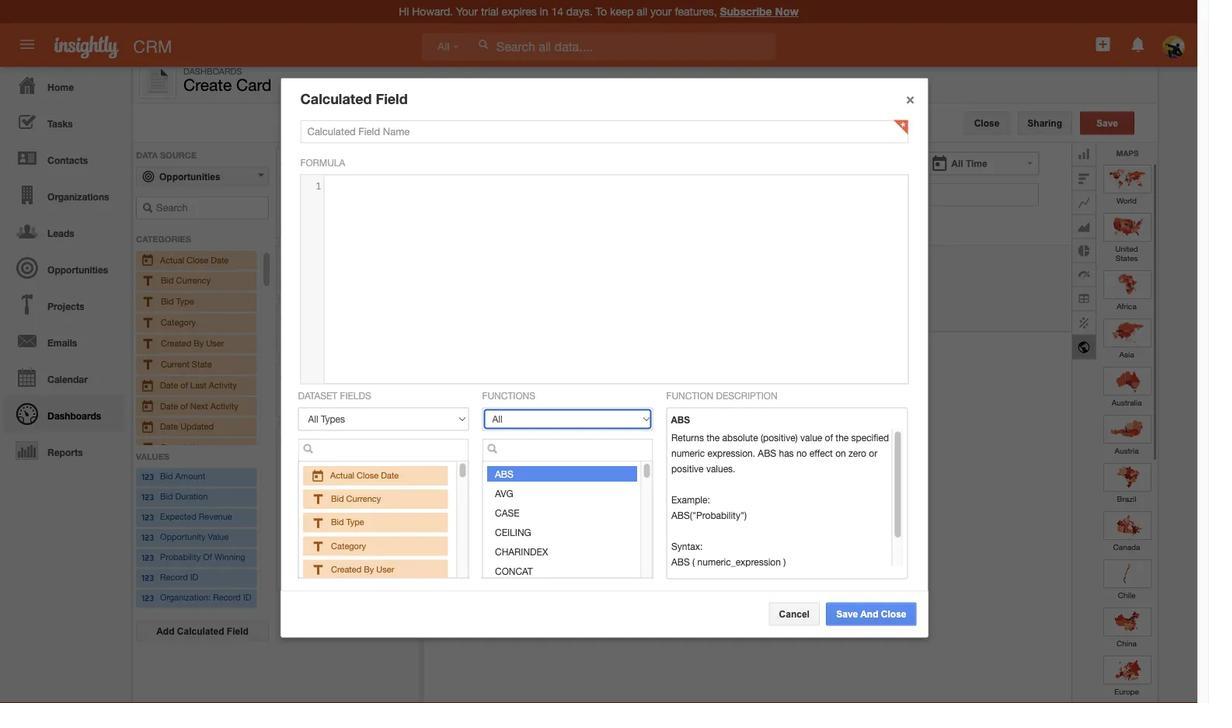 Task type: describe. For each thing, give the bounding box(es) containing it.
current state
[[161, 359, 212, 369]]

specified
[[851, 432, 889, 443]]

bid currency link for topmost category link's the bid type link
[[141, 273, 252, 289]]

is
[[352, 178, 358, 188]]

australia
[[1112, 398, 1142, 407]]

0 horizontal spatial id
[[190, 573, 199, 583]]

of for next
[[180, 401, 188, 411]]

# number field
[[280, 331, 327, 348]]

or
[[869, 447, 877, 458]]

maps
[[1117, 148, 1139, 157]]

shown
[[334, 314, 367, 324]]

formula
[[300, 157, 345, 168]]

pipeline name in ("opportunity pipeline") link
[[285, 196, 462, 213]]

empty
[[375, 178, 399, 188]]

y axis
[[282, 513, 306, 523]]

state
[[192, 359, 212, 369]]

save for save and close
[[837, 609, 858, 619]]

amount for bid amount
[[175, 472, 205, 482]]

projects link
[[4, 286, 124, 323]]

duration
[[175, 492, 208, 502]]

gauges image
[[1073, 262, 1097, 286]]

close inside 'button'
[[881, 609, 907, 619]]

organizations link
[[4, 176, 124, 213]]

pipeline")
[[426, 199, 462, 209]]

expected revenue link
[[141, 510, 252, 526]]

bid duration
[[160, 492, 208, 502]]

numeric
[[671, 447, 705, 458]]

avg
[[495, 488, 513, 499]]

china
[[1117, 639, 1137, 648]]

abs inside syntax: abs ( numeric_expression )
[[671, 556, 690, 567]]

tasks
[[47, 118, 73, 129]]

date for date range field
[[280, 373, 302, 383]]

2 drag field here from the top
[[307, 277, 379, 288]]

sharing
[[1028, 118, 1063, 128]]

not
[[360, 178, 373, 188]]

subscribe
[[720, 5, 772, 18]]

cancel
[[779, 609, 810, 619]]

all time
[[952, 158, 988, 169]]

current
[[161, 359, 189, 369]]

opportunity value
[[160, 532, 229, 542]]

concat
[[495, 565, 533, 576]]

bid inside bid duration "link"
[[160, 492, 173, 502]]

probability of winning
[[160, 553, 245, 563]]

0 horizontal spatial actual
[[160, 255, 184, 265]]

Search all data.... text field
[[469, 33, 776, 61]]

returns the absolute (positive) value of the specified numeric expression. abs has no effect on zero or positive values.
[[671, 432, 889, 474]]

calculated inside add calculated field link
[[177, 627, 224, 637]]

line image
[[1073, 190, 1097, 214]]

2 the from the left
[[836, 432, 849, 443]]

0 vertical spatial category link
[[141, 315, 252, 331]]

all for all time
[[952, 158, 964, 169]]

bid amount is not empty link
[[285, 176, 400, 192]]

close button
[[964, 112, 1010, 135]]

emails link
[[4, 323, 124, 359]]

value
[[208, 532, 229, 542]]

abs inside returns the absolute (positive) value of the specified numeric expression. abs has no effect on zero or positive values.
[[758, 447, 776, 458]]

activity for date of next activity
[[211, 401, 238, 411]]

1 horizontal spatial chart
[[318, 572, 339, 583]]

amount for bid amount is not empty
[[319, 178, 349, 188]]

navigation containing home
[[0, 67, 124, 469]]

source
[[160, 150, 197, 160]]

type for the bid type link associated with bottommost category link
[[346, 517, 364, 527]]

rows
[[306, 314, 332, 324]]

opportunities inside navigation
[[47, 264, 108, 275]]

of
[[203, 553, 212, 563]]

bid type for bottommost category link
[[331, 517, 364, 527]]

date updated
[[160, 421, 214, 431]]

data source
[[136, 150, 197, 160]]

organization: record id
[[160, 593, 251, 603]]

by for bottommost category link
[[364, 564, 374, 574]]

bid amount
[[160, 472, 205, 482]]

y
[[282, 513, 287, 523]]

home link
[[4, 67, 124, 103]]

axis for y axis
[[290, 513, 306, 523]]

bid inside the bid type link
[[161, 296, 174, 306]]

function
[[667, 390, 714, 401]]

description link
[[141, 440, 252, 456]]

limit
[[280, 314, 303, 324]]

asia
[[1120, 349, 1135, 358]]

0 horizontal spatial chart
[[280, 436, 310, 446]]

1 vertical spatial properties
[[341, 572, 380, 583]]

0 horizontal spatial all
[[306, 572, 315, 583]]

record id
[[160, 573, 199, 583]]

created by user inside × dialog
[[331, 564, 394, 574]]

date inside × dialog
[[381, 470, 399, 480]]

close inside button
[[975, 118, 1000, 128]]

expected
[[160, 512, 196, 522]]

positive
[[671, 463, 704, 474]]

revenue
[[199, 512, 232, 522]]

created for topmost category link
[[161, 338, 191, 348]]

group containing opportunities
[[133, 143, 462, 704]]

organization: record id link
[[141, 591, 252, 607]]

dashboards for dashboards
[[47, 410, 101, 421]]

world
[[1117, 196, 1137, 204]]

created for bottommost category link
[[331, 564, 361, 574]]

all time link
[[921, 152, 1040, 175]]

1 vertical spatial category link
[[311, 540, 366, 551]]

series labels
[[282, 532, 333, 542]]

0 vertical spatial properties
[[312, 436, 367, 446]]

canada
[[1114, 542, 1141, 551]]

(positive)
[[761, 432, 798, 443]]

emails
[[47, 337, 77, 348]]

grid lines
[[282, 456, 321, 466]]

africa
[[1117, 301, 1137, 310]]

example: abs("probability")
[[671, 494, 747, 520]]

pipeline
[[305, 199, 335, 209]]

record id link
[[141, 571, 252, 587]]

numeric_expression
[[697, 556, 781, 567]]

categories
[[136, 234, 191, 244]]

series colors
[[282, 551, 333, 561]]

created by user link for topmost category link
[[141, 336, 252, 352]]

dashboards create card
[[183, 66, 272, 94]]

save and close button
[[827, 603, 917, 626]]

home
[[47, 82, 74, 93]]

abs up avg at left bottom
[[495, 468, 513, 479]]

series for series labels
[[282, 532, 305, 542]]

by for topmost category link
[[194, 338, 204, 348]]

category for bottommost category link
[[331, 540, 366, 551]]

add calculated field
[[156, 627, 249, 637]]

states
[[1116, 253, 1138, 262]]

bid amount is not empty
[[304, 178, 399, 188]]

current state link
[[141, 357, 252, 373]]

horizontal bar image
[[1073, 166, 1097, 190]]

search image
[[487, 443, 498, 454]]

leads
[[47, 228, 74, 239]]

Chart Description.... text field
[[440, 183, 1039, 206]]

close down categories
[[187, 255, 208, 265]]

card image
[[142, 65, 173, 96]]

all for all
[[438, 41, 450, 53]]

all link
[[422, 33, 469, 61]]



Task type: vqa. For each thing, say whether or not it's contained in the screenshot.
(406) 653-3860
no



Task type: locate. For each thing, give the bounding box(es) containing it.
1 vertical spatial dashboards
[[47, 410, 101, 421]]

category for topmost category link
[[161, 317, 196, 327]]

0 horizontal spatial created
[[161, 338, 191, 348]]

actual close date for actual close date link related to the bid type link associated with bottommost category link
[[330, 470, 399, 480]]

created by user up current state
[[161, 338, 224, 348]]

created by user down colors
[[331, 564, 394, 574]]

1 horizontal spatial calculated
[[300, 91, 372, 107]]

type up reset all chart properties link
[[346, 517, 364, 527]]

absolute
[[722, 432, 758, 443]]

now
[[775, 5, 799, 18]]

last
[[190, 380, 207, 390]]

1 horizontal spatial actual
[[330, 470, 354, 480]]

id inside 'link'
[[243, 593, 251, 603]]

calendar link
[[4, 359, 124, 396]]

1 vertical spatial amount
[[175, 472, 205, 482]]

(
[[692, 556, 695, 567]]

here up shown
[[357, 277, 379, 288]]

1 vertical spatial currency
[[346, 494, 381, 504]]

of
[[180, 380, 188, 390], [180, 401, 188, 411], [825, 432, 833, 443]]

0 horizontal spatial actual close date
[[160, 255, 229, 265]]

0 horizontal spatial category
[[161, 317, 196, 327]]

0 horizontal spatial bid currency
[[161, 275, 211, 285]]

abs
[[671, 415, 690, 425], [758, 447, 776, 458], [495, 468, 513, 479], [671, 556, 690, 567]]

0 horizontal spatial by
[[194, 338, 204, 348]]

currency for the bid type link associated with bottommost category link
[[346, 494, 381, 504]]

1 here from the top
[[357, 220, 379, 230]]

range
[[305, 373, 335, 383]]

1 vertical spatial record
[[213, 593, 241, 603]]

0 vertical spatial created
[[161, 338, 191, 348]]

opportunity
[[160, 532, 206, 542]]

0 vertical spatial calculated
[[300, 91, 372, 107]]

dashboards right card icon
[[183, 66, 242, 76]]

drag field here up shown
[[307, 277, 379, 288]]

bid type for topmost category link
[[161, 296, 194, 306]]

currency for topmost category link's the bid type link
[[176, 275, 211, 285]]

0 vertical spatial description
[[716, 390, 778, 401]]

1 vertical spatial calculated
[[177, 627, 224, 637]]

category link up state
[[141, 315, 252, 331]]

bid currency link for the bid type link associated with bottommost category link
[[311, 494, 381, 504]]

other image
[[1073, 311, 1097, 335]]

calculated down organization: record id 'link'
[[177, 627, 224, 637]]

1 series from the top
[[282, 532, 305, 542]]

currency down categories
[[176, 275, 211, 285]]

0 vertical spatial opportunities
[[159, 171, 221, 182]]

0 horizontal spatial actual close date link
[[141, 252, 252, 268]]

1 horizontal spatial dashboards
[[183, 66, 242, 76]]

0 horizontal spatial bid type link
[[141, 294, 252, 310]]

created
[[161, 338, 191, 348], [331, 564, 361, 574]]

1 vertical spatial drag field here
[[307, 277, 379, 288]]

data
[[136, 150, 158, 160]]

created down colors
[[331, 564, 361, 574]]

bid currency up the labels
[[331, 494, 381, 504]]

2 series from the top
[[282, 551, 305, 561]]

of for last
[[180, 380, 188, 390]]

notifications image
[[1129, 35, 1148, 54]]

here down pipeline name in ("opportunity pipeline") link
[[357, 220, 379, 230]]

crm
[[133, 37, 172, 56]]

organization:
[[160, 593, 211, 603]]

by inside × dialog
[[364, 564, 374, 574]]

created by user link
[[141, 336, 252, 352], [311, 564, 394, 574]]

category up colors
[[331, 540, 366, 551]]

save inside button
[[1097, 118, 1119, 128]]

actual close date down chart properties
[[330, 470, 399, 480]]

abs left has
[[758, 447, 776, 458]]

2 horizontal spatial all
[[952, 158, 964, 169]]

1 vertical spatial created
[[331, 564, 361, 574]]

actual close date link for topmost category link's the bid type link
[[141, 252, 252, 268]]

1 horizontal spatial bid currency
[[331, 494, 381, 504]]

1 vertical spatial category
[[331, 540, 366, 551]]

syntax: abs ( numeric_expression )
[[671, 540, 786, 567]]

1 vertical spatial save
[[837, 609, 858, 619]]

1 vertical spatial opportunities link
[[4, 250, 124, 286]]

opportunities link down leads
[[4, 250, 124, 286]]

cancel button
[[769, 603, 820, 626]]

1 horizontal spatial amount
[[319, 178, 349, 188]]

activity
[[209, 380, 237, 390], [211, 401, 238, 411]]

1
[[316, 181, 321, 192]]

1 horizontal spatial description
[[716, 390, 778, 401]]

calculated up formula
[[300, 91, 372, 107]]

1 vertical spatial bid currency link
[[311, 494, 381, 504]]

1 vertical spatial description
[[161, 442, 205, 452]]

0 vertical spatial dashboards
[[183, 66, 242, 76]]

0 vertical spatial amount
[[319, 178, 349, 188]]

dashboards for dashboards create card
[[183, 66, 242, 76]]

0 horizontal spatial user
[[206, 338, 224, 348]]

0 vertical spatial bid currency link
[[141, 273, 252, 289]]

Search text field
[[136, 196, 269, 220]]

expected revenue
[[160, 512, 232, 522]]

labels
[[308, 532, 333, 542]]

0 vertical spatial record
[[160, 573, 188, 583]]

save inside 'button'
[[837, 609, 858, 619]]

save left and
[[837, 609, 858, 619]]

1 horizontal spatial opportunities link
[[136, 167, 269, 187]]

2 drag from the top
[[307, 277, 331, 288]]

winning
[[215, 553, 245, 563]]

limit rows shown
[[280, 314, 367, 324]]

category inside × dialog
[[331, 540, 366, 551]]

0 vertical spatial type
[[176, 296, 194, 306]]

date of last activity
[[160, 380, 237, 390]]

opportunities up projects link
[[47, 264, 108, 275]]

0 vertical spatial drag field here
[[307, 220, 379, 230]]

drag field here down name
[[307, 220, 379, 230]]

1 horizontal spatial save
[[1097, 118, 1119, 128]]

1 vertical spatial of
[[180, 401, 188, 411]]

dashboards up reports link
[[47, 410, 101, 421]]

activity right "last"
[[209, 380, 237, 390]]

group
[[133, 143, 462, 704]]

save up maps
[[1097, 118, 1119, 128]]

drag down sorting
[[307, 277, 331, 288]]

0 horizontal spatial description
[[161, 442, 205, 452]]

navigation
[[0, 67, 124, 469]]

bid currency down categories
[[161, 275, 211, 285]]

actual close date link for the bid type link associated with bottommost category link
[[311, 470, 399, 480]]

actual close date inside × dialog
[[330, 470, 399, 480]]

date for date of last activity
[[160, 380, 178, 390]]

functions
[[482, 390, 536, 401]]

actual
[[160, 255, 184, 265], [330, 470, 354, 480]]

dashboards link
[[4, 396, 124, 432]]

description up the absolute
[[716, 390, 778, 401]]

actual close date link down chart properties
[[311, 470, 399, 480]]

date for date updated
[[160, 421, 178, 431]]

opportunities
[[159, 171, 221, 182], [47, 264, 108, 275]]

opportunities inside group
[[159, 171, 221, 182]]

type for topmost category link's the bid type link
[[176, 296, 194, 306]]

of left "last"
[[180, 380, 188, 390]]

the up on
[[836, 432, 849, 443]]

bid duration link
[[141, 490, 252, 506]]

series for series colors
[[282, 551, 305, 561]]

1 axis from the top
[[289, 494, 305, 504]]

axis
[[289, 494, 305, 504], [290, 513, 306, 523]]

fields
[[340, 390, 371, 401]]

2 axis from the top
[[290, 513, 306, 523]]

date inside actual close date link
[[211, 255, 229, 265]]

0 vertical spatial user
[[206, 338, 224, 348]]

bid type link up state
[[141, 294, 252, 310]]

bid type link up the labels
[[311, 517, 364, 527]]

0 horizontal spatial opportunities
[[47, 264, 108, 275]]

of left "next"
[[180, 401, 188, 411]]

value
[[800, 432, 822, 443]]

0 vertical spatial all
[[438, 41, 450, 53]]

bid currency link down categories
[[141, 273, 252, 289]]

projects
[[47, 301, 84, 312]]

0 horizontal spatial dashboards
[[47, 410, 101, 421]]

bid type link for bottommost category link
[[311, 517, 364, 527]]

subscribe now
[[720, 5, 799, 18]]

reset
[[282, 572, 304, 583]]

all inside group
[[952, 158, 964, 169]]

actual inside × dialog
[[330, 470, 354, 480]]

0 horizontal spatial amount
[[175, 472, 205, 482]]

date updated link
[[141, 419, 252, 435]]

create
[[183, 75, 232, 94]]

dashboards inside dashboards create card
[[183, 66, 242, 76]]

1 horizontal spatial by
[[364, 564, 374, 574]]

values.
[[706, 463, 735, 474]]

1 drag from the top
[[307, 220, 331, 230]]

actual down categories
[[160, 255, 184, 265]]

probability of winning link
[[141, 551, 252, 566]]

probability
[[160, 553, 201, 563]]

date of last activity link
[[141, 378, 252, 394]]

×
[[906, 89, 915, 108]]

bid currency for topmost category link's the bid type link
[[161, 275, 211, 285]]

ceiling
[[495, 527, 531, 537]]

currency right x axis in the bottom of the page
[[346, 494, 381, 504]]

type inside × dialog
[[346, 517, 364, 527]]

updated
[[180, 421, 214, 431]]

amount left is
[[319, 178, 349, 188]]

search image
[[303, 443, 314, 454]]

0 vertical spatial activity
[[209, 380, 237, 390]]

opportunities down source
[[159, 171, 221, 182]]

id down probability of winning link
[[190, 573, 199, 583]]

bid type up the labels
[[331, 517, 364, 527]]

save button
[[1081, 112, 1135, 135]]

date of next activity link
[[141, 398, 252, 414]]

bid type link for topmost category link
[[141, 294, 252, 310]]

1 vertical spatial activity
[[211, 401, 238, 411]]

bid currency inside × dialog
[[331, 494, 381, 504]]

description down date updated
[[161, 442, 205, 452]]

of inside "link"
[[180, 380, 188, 390]]

created by user
[[161, 338, 224, 348], [331, 564, 394, 574]]

actual close date for topmost category link's the bid type link actual close date link
[[160, 255, 229, 265]]

bid currency link up the labels
[[311, 494, 381, 504]]

None text field
[[482, 439, 653, 462]]

actual close date down categories
[[160, 255, 229, 265]]

table image
[[1073, 286, 1097, 311]]

currency inside × dialog
[[346, 494, 381, 504]]

date range field
[[280, 373, 362, 383]]

1 vertical spatial drag
[[307, 277, 331, 288]]

1 horizontal spatial the
[[836, 432, 849, 443]]

0 horizontal spatial type
[[176, 296, 194, 306]]

0 vertical spatial bid type
[[161, 296, 194, 306]]

1 vertical spatial here
[[357, 277, 379, 288]]

activity inside "link"
[[209, 380, 237, 390]]

case
[[495, 507, 519, 518]]

series down y axis
[[282, 532, 305, 542]]

card
[[236, 75, 272, 94]]

category link up colors
[[311, 540, 366, 551]]

drag down the pipeline
[[307, 220, 331, 230]]

1 vertical spatial bid type
[[331, 517, 364, 527]]

bid type inside × dialog
[[331, 517, 364, 527]]

close down chart properties
[[356, 470, 378, 480]]

None text field
[[298, 439, 469, 462]]

series up reset
[[282, 551, 305, 561]]

0 horizontal spatial opportunities link
[[4, 250, 124, 286]]

the up expression.
[[706, 432, 720, 443]]

created by user link up state
[[141, 336, 252, 352]]

created up current
[[161, 338, 191, 348]]

date for date of next activity
[[160, 401, 178, 411]]

0 horizontal spatial record
[[160, 573, 188, 583]]

chart down colors
[[318, 572, 339, 583]]

0 vertical spatial chart
[[280, 436, 310, 446]]

brazil
[[1118, 494, 1137, 503]]

category up current
[[161, 317, 196, 327]]

category inside group
[[161, 317, 196, 327]]

subscribe now link
[[720, 5, 799, 18]]

chile
[[1118, 590, 1136, 599]]

1 horizontal spatial bid currency link
[[311, 494, 381, 504]]

calculated field
[[300, 91, 408, 107]]

1 drag field here from the top
[[307, 220, 379, 230]]

date inside date of last activity "link"
[[160, 380, 178, 390]]

bid inside bid amount link
[[160, 472, 173, 482]]

× dialog
[[280, 77, 932, 638]]

here
[[357, 220, 379, 230], [357, 277, 379, 288]]

united states
[[1116, 244, 1139, 262]]

1 vertical spatial actual close date
[[330, 470, 399, 480]]

leads link
[[4, 213, 124, 250]]

0 vertical spatial currency
[[176, 275, 211, 285]]

bid type up current
[[161, 296, 194, 306]]

created inside group
[[161, 338, 191, 348]]

date of next activity
[[160, 401, 238, 411]]

bid currency
[[161, 275, 211, 285], [331, 494, 381, 504]]

date inside date of next activity link
[[160, 401, 178, 411]]

of up effect
[[825, 432, 833, 443]]

opportunities link up search text field
[[136, 167, 269, 187]]

all
[[438, 41, 450, 53], [952, 158, 964, 169], [306, 572, 315, 583]]

record down probability
[[160, 573, 188, 583]]

actual down chart properties
[[330, 470, 354, 480]]

created inside × dialog
[[331, 564, 361, 574]]

activity right "next"
[[211, 401, 238, 411]]

1 horizontal spatial created by user link
[[311, 564, 394, 574]]

0 horizontal spatial created by user
[[161, 338, 224, 348]]

record inside 'link'
[[213, 593, 241, 603]]

1 horizontal spatial category
[[331, 540, 366, 551]]

2 vertical spatial of
[[825, 432, 833, 443]]

on
[[835, 447, 846, 458]]

vertical bar image
[[1073, 143, 1097, 166]]

1 the from the left
[[706, 432, 720, 443]]

all time group
[[424, 143, 1164, 704]]

actual close date link down categories
[[141, 252, 252, 268]]

0 horizontal spatial currency
[[176, 275, 211, 285]]

dataset fields
[[298, 390, 371, 401]]

amount up duration
[[175, 472, 205, 482]]

reports link
[[4, 432, 124, 469]]

x axis
[[282, 494, 305, 504]]

0 vertical spatial category
[[161, 317, 196, 327]]

close up all time link at the top
[[975, 118, 1000, 128]]

1 vertical spatial by
[[364, 564, 374, 574]]

chart up grid
[[280, 436, 310, 446]]

0 horizontal spatial category link
[[141, 315, 252, 331]]

bid amount link
[[141, 470, 252, 485]]

0 vertical spatial actual close date link
[[141, 252, 252, 268]]

in
[[363, 199, 370, 209]]

id down winning
[[243, 593, 251, 603]]

record down record id link
[[213, 593, 241, 603]]

0 vertical spatial axis
[[289, 494, 305, 504]]

1 horizontal spatial currency
[[346, 494, 381, 504]]

2 here from the top
[[357, 277, 379, 288]]

record
[[160, 573, 188, 583], [213, 593, 241, 603]]

tasks link
[[4, 103, 124, 140]]

1 horizontal spatial opportunities
[[159, 171, 221, 182]]

description inside × dialog
[[716, 390, 778, 401]]

user inside × dialog
[[376, 564, 394, 574]]

created by user link for bottommost category link
[[311, 564, 394, 574]]

axis right y
[[290, 513, 306, 523]]

opportunities link
[[136, 167, 269, 187], [4, 250, 124, 286]]

date inside "date updated" link
[[160, 421, 178, 431]]

axis right "x" at the left bottom
[[289, 494, 305, 504]]

calculated inside × dialog
[[300, 91, 372, 107]]

area image
[[1073, 214, 1097, 238]]

abs left (
[[671, 556, 690, 567]]

colors
[[308, 551, 333, 561]]

effect
[[809, 447, 833, 458]]

Calculated Field Name text field
[[300, 120, 909, 143]]

1 vertical spatial actual
[[330, 470, 354, 480]]

0 vertical spatial opportunities link
[[136, 167, 269, 187]]

none text field inside × dialog
[[482, 439, 653, 462]]

0 vertical spatial created by user
[[161, 338, 224, 348]]

0 horizontal spatial created by user link
[[141, 336, 252, 352]]

1 horizontal spatial actual close date
[[330, 470, 399, 480]]

0 vertical spatial actual close date
[[160, 255, 229, 265]]

bid inside bid amount is not empty link
[[304, 178, 317, 188]]

bid currency link inside × dialog
[[311, 494, 381, 504]]

0 vertical spatial actual
[[160, 255, 184, 265]]

1 horizontal spatial bid type
[[331, 517, 364, 527]]

axis for x axis
[[289, 494, 305, 504]]

add
[[156, 627, 175, 637]]

0 vertical spatial drag
[[307, 220, 331, 230]]

of inside returns the absolute (positive) value of the specified numeric expression. abs has no effect on zero or positive values.
[[825, 432, 833, 443]]

1 vertical spatial series
[[282, 551, 305, 561]]

save for save
[[1097, 118, 1119, 128]]

Enter Chart Title (Required) text field
[[440, 152, 903, 175]]

1 vertical spatial chart
[[318, 572, 339, 583]]

field inside × dialog
[[376, 91, 408, 107]]

id
[[190, 573, 199, 583], [243, 593, 251, 603]]

1 horizontal spatial type
[[346, 517, 364, 527]]

united
[[1116, 244, 1139, 253]]

1 horizontal spatial record
[[213, 593, 241, 603]]

activity for date of last activity
[[209, 380, 237, 390]]

pie & funnel image
[[1073, 238, 1097, 262]]

0 horizontal spatial bid currency link
[[141, 273, 252, 289]]

1 vertical spatial opportunities
[[47, 264, 108, 275]]

1 vertical spatial type
[[346, 517, 364, 527]]

bid currency for the bid type link associated with bottommost category link
[[331, 494, 381, 504]]

type up current state
[[176, 296, 194, 306]]

europe
[[1115, 687, 1140, 696]]

1 horizontal spatial category link
[[311, 540, 366, 551]]

reset all chart properties
[[282, 572, 380, 583]]

user
[[206, 338, 224, 348], [376, 564, 394, 574]]

1 horizontal spatial user
[[376, 564, 394, 574]]

close right and
[[881, 609, 907, 619]]

abs up the returns
[[671, 415, 690, 425]]

0 vertical spatial series
[[282, 532, 305, 542]]

0 horizontal spatial save
[[837, 609, 858, 619]]

no
[[796, 447, 807, 458]]

created by user link down colors
[[311, 564, 394, 574]]



